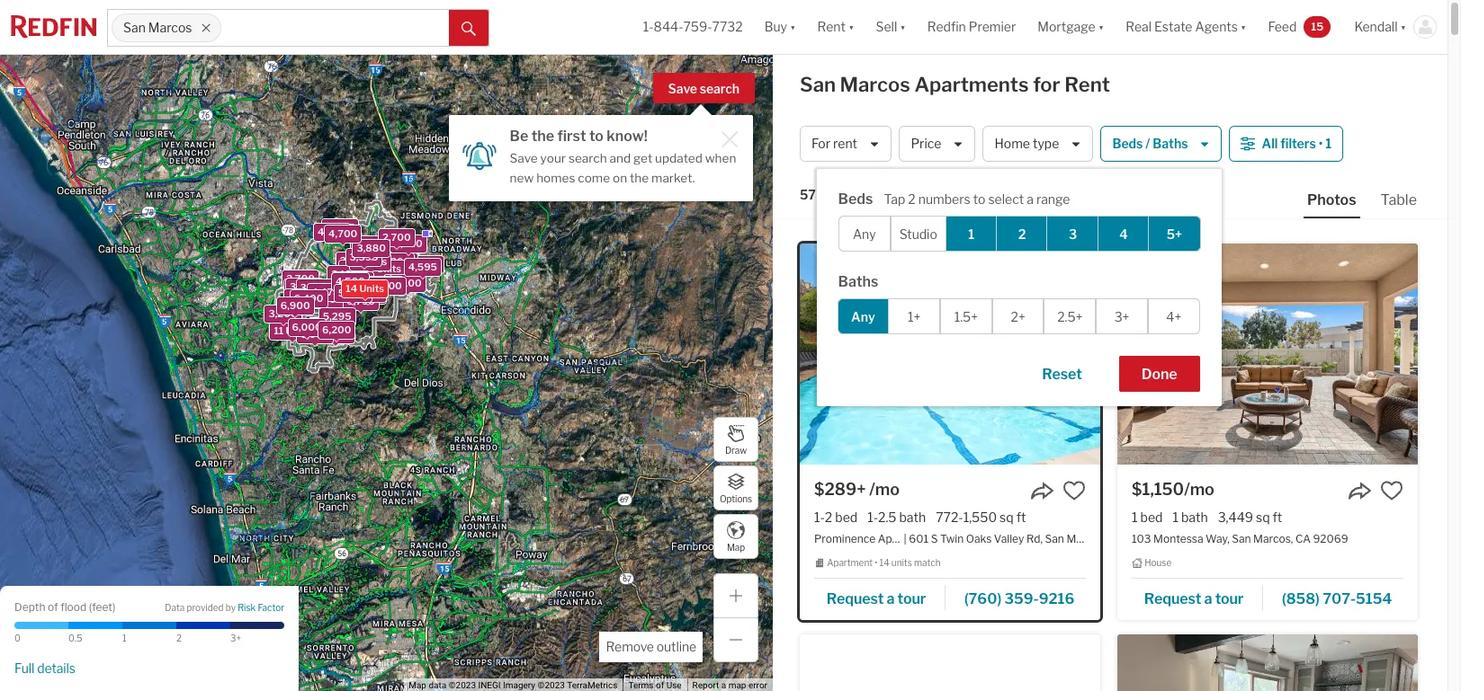 Task type: describe. For each thing, give the bounding box(es) containing it.
mortgage
[[1038, 19, 1096, 35]]

a left 'map'
[[721, 681, 726, 691]]

2 marcos, from the left
[[1254, 533, 1293, 546]]

7732
[[712, 19, 743, 35]]

request for $289+
[[827, 591, 884, 608]]

2,200
[[381, 255, 410, 268]]

all
[[1262, 136, 1278, 152]]

photos
[[1307, 192, 1357, 209]]

(low
[[949, 187, 974, 203]]

5,900
[[338, 287, 367, 299]]

2 ©2023 from the left
[[538, 681, 565, 691]]

outline
[[657, 640, 696, 655]]

tap
[[884, 192, 906, 207]]

to for know!
[[589, 128, 604, 145]]

3,000
[[288, 282, 318, 294]]

2.5+
[[1057, 309, 1083, 324]]

rent
[[833, 136, 858, 152]]

1 vertical spatial 3
[[353, 256, 360, 269]]

options
[[720, 494, 752, 504]]

4,500
[[335, 275, 365, 288]]

request a tour button for $289+
[[814, 585, 946, 612]]

3,950
[[353, 287, 382, 300]]

buy ▾ button
[[754, 0, 807, 54]]

▾ for buy ▾
[[790, 19, 796, 35]]

remove outline button
[[600, 633, 703, 663]]

photo of 1134 adele ln, san marcos, ca 92078 image
[[1118, 635, 1418, 692]]

(858) 707-5154 link
[[1263, 583, 1404, 613]]

4,700
[[328, 228, 357, 240]]

2 bed from the left
[[1141, 510, 1163, 525]]

4,000
[[288, 291, 318, 304]]

the inside save your search and get updated when new homes come on the market.
[[630, 171, 649, 185]]

707-
[[1323, 591, 1356, 608]]

request a tour button for $1,150
[[1132, 585, 1263, 612]]

san left remove san marcos icon
[[123, 20, 146, 35]]

sell
[[876, 19, 897, 35]]

▾ for mortgage ▾
[[1098, 19, 1104, 35]]

1 bed from the left
[[835, 510, 858, 525]]

your
[[540, 151, 566, 166]]

marcos for san marcos
[[148, 20, 192, 35]]

a down apartment • 14 units match
[[887, 591, 895, 608]]

2 ft from the left
[[1273, 510, 1282, 525]]

favorite button checkbox
[[1063, 480, 1086, 503]]

save for save search
[[668, 81, 697, 96]]

submit search image
[[462, 21, 476, 36]]

provided
[[187, 603, 224, 614]]

montessa
[[1154, 533, 1204, 546]]

agents
[[1195, 19, 1238, 35]]

/mo for $289+ /mo
[[869, 481, 900, 499]]

2 vertical spatial 3
[[300, 281, 306, 294]]

use
[[666, 681, 682, 691]]

1 ca from the left
[[1109, 533, 1124, 546]]

photo of 601 s twin oaks valley rd, san marcos, ca 92078 image
[[800, 244, 1100, 465]]

house
[[1145, 558, 1172, 569]]

valley
[[994, 533, 1024, 546]]

:
[[909, 187, 912, 203]]

0
[[14, 633, 21, 644]]

home
[[995, 136, 1030, 152]]

2 inside 2 checkbox
[[1018, 226, 1026, 242]]

terms
[[628, 681, 654, 691]]

6,900
[[280, 300, 310, 312]]

remove san marcos image
[[201, 22, 212, 33]]

Any radio
[[837, 299, 889, 335]]

sell ▾
[[876, 19, 906, 35]]

3 checkbox
[[1047, 216, 1099, 252]]

1+
[[908, 309, 921, 324]]

1 right '0.5'
[[122, 633, 127, 644]]

price for price
[[911, 136, 942, 152]]

to for select
[[973, 192, 986, 207]]

search inside save your search and get updated when new homes come on the market.
[[569, 151, 607, 166]]

(
[[89, 601, 92, 614]]

1 checkbox
[[945, 216, 998, 252]]

/mo for $1,150 /mo
[[1184, 481, 1215, 499]]

rent ▾ button
[[807, 0, 865, 54]]

real
[[1126, 19, 1152, 35]]

marcos for san marcos apartments for rent
[[840, 73, 910, 96]]

▾ inside dropdown button
[[1241, 19, 1247, 35]]

▾ for kendall ▾
[[1401, 19, 1406, 35]]

table
[[1381, 192, 1417, 209]]

buy
[[765, 19, 787, 35]]

high)
[[992, 187, 1021, 203]]

error
[[749, 681, 768, 691]]

1 vertical spatial rent
[[1065, 73, 1110, 96]]

0 vertical spatial 3,200
[[292, 283, 321, 295]]

1 horizontal spatial 1,500
[[412, 258, 440, 271]]

1 bath from the left
[[899, 510, 926, 525]]

any for studio
[[853, 226, 876, 242]]

4,250
[[367, 279, 395, 292]]

1 bed
[[1132, 510, 1163, 525]]

1 vertical spatial 14
[[880, 558, 890, 569]]

google image
[[4, 669, 64, 692]]

1-844-759-7732
[[643, 19, 743, 35]]

be the first to know! dialog
[[449, 104, 753, 201]]

1 vertical spatial 2,700
[[286, 273, 314, 286]]

2.5
[[878, 510, 897, 525]]

rent ▾
[[817, 19, 854, 35]]

search inside button
[[700, 81, 740, 96]]

1 vertical spatial 3+
[[230, 633, 241, 644]]

map for map data ©2023 inegi  imagery ©2023 terrametrics
[[409, 681, 426, 691]]

map
[[729, 681, 746, 691]]

mortgage ▾ button
[[1027, 0, 1115, 54]]

601
[[909, 533, 929, 546]]

1 horizontal spatial 2,700
[[382, 231, 411, 243]]

3 inside checkbox
[[1069, 226, 1077, 242]]

1 sq from the left
[[1000, 510, 1014, 525]]

5154
[[1356, 591, 1392, 608]]

4,595
[[408, 261, 437, 274]]

data provided by risk factor
[[165, 603, 284, 614]]

3,550
[[370, 279, 399, 291]]

8
[[367, 262, 374, 275]]

for
[[812, 136, 831, 152]]

3,799
[[347, 295, 375, 308]]

risk factor link
[[238, 603, 284, 615]]

premier
[[969, 19, 1016, 35]]

rd,
[[1027, 533, 1043, 546]]

updated
[[655, 151, 703, 166]]

tour for $289+ /mo
[[898, 591, 926, 608]]

11
[[273, 325, 283, 337]]

know!
[[607, 128, 648, 145]]

beds for beds
[[838, 191, 873, 208]]

baths inside button
[[1153, 136, 1188, 152]]

1 vertical spatial option group
[[837, 299, 1200, 335]]

dialog containing beds
[[817, 169, 1222, 407]]

request for $1,150
[[1144, 591, 1202, 608]]

data
[[165, 603, 185, 614]]

sort
[[883, 187, 909, 203]]

2,800
[[350, 289, 379, 302]]

0 vertical spatial apartments
[[915, 73, 1029, 96]]

1 for 1 checkbox
[[968, 226, 975, 242]]

table button
[[1377, 191, 1421, 217]]

• for 57 rentals •
[[870, 189, 874, 204]]

2+
[[1011, 309, 1026, 324]]

apartment • 14 units match
[[827, 558, 941, 569]]

3+ radio
[[1096, 299, 1148, 335]]

select
[[988, 192, 1024, 207]]

2.5+ radio
[[1044, 299, 1096, 335]]

0 horizontal spatial 3 units
[[300, 281, 333, 294]]

when
[[705, 151, 736, 166]]

2,499
[[342, 262, 371, 275]]

0 horizontal spatial baths
[[838, 274, 879, 291]]

for
[[1033, 73, 1061, 96]]

4,200
[[313, 320, 342, 333]]

map button
[[714, 515, 759, 560]]

real estate agents ▾ button
[[1115, 0, 1257, 54]]

rent inside rent ▾ dropdown button
[[817, 19, 846, 35]]

1+ radio
[[888, 299, 940, 335]]

price (low to high) button
[[912, 187, 1036, 204]]

report a map error
[[692, 681, 768, 691]]

6,000
[[292, 321, 321, 334]]

apartment
[[827, 558, 873, 569]]

report
[[692, 681, 719, 691]]



Task type: locate. For each thing, give the bounding box(es) containing it.
inegi
[[478, 681, 501, 691]]

to right (low
[[976, 187, 989, 203]]

1 ft from the left
[[1016, 510, 1026, 525]]

1 horizontal spatial request
[[1144, 591, 1202, 608]]

baths right /
[[1153, 136, 1188, 152]]

/mo up 1 bath
[[1184, 481, 1215, 499]]

1 vertical spatial beds
[[838, 191, 873, 208]]

1 horizontal spatial beds
[[1113, 136, 1143, 152]]

map left data
[[409, 681, 426, 691]]

14 inside map region
[[345, 282, 357, 295]]

1 vertical spatial 2 units
[[336, 274, 370, 287]]

15
[[1311, 20, 1324, 33]]

▾ right kendall
[[1401, 19, 1406, 35]]

request a tour for $289+
[[827, 591, 926, 608]]

1 horizontal spatial ©2023
[[538, 681, 565, 691]]

1 vertical spatial price
[[915, 187, 946, 203]]

0 vertical spatial of
[[48, 601, 58, 614]]

0.5
[[68, 633, 82, 644]]

map region
[[0, 51, 947, 692]]

way,
[[1206, 533, 1230, 546]]

sell ▾ button
[[865, 0, 917, 54]]

report a map error link
[[692, 681, 768, 691]]

5+ checkbox
[[1148, 216, 1201, 252]]

None search field
[[222, 10, 449, 46]]

ft
[[1016, 510, 1026, 525], [1273, 510, 1282, 525]]

1 down tap 2 numbers to select a range
[[968, 226, 975, 242]]

the right be
[[532, 128, 554, 145]]

full details button
[[14, 661, 76, 677]]

request a tour for $1,150
[[1144, 591, 1244, 608]]

1 horizontal spatial 3+
[[1115, 309, 1130, 324]]

0 vertical spatial price
[[911, 136, 942, 152]]

1 horizontal spatial map
[[727, 542, 745, 553]]

of for terms
[[656, 681, 664, 691]]

1 horizontal spatial rent
[[1065, 73, 1110, 96]]

• inside 57 rentals •
[[870, 189, 874, 204]]

1 horizontal spatial request a tour
[[1144, 591, 1244, 608]]

5 ▾ from the left
[[1241, 19, 1247, 35]]

beds / baths
[[1113, 136, 1188, 152]]

▾ right mortgage on the top
[[1098, 19, 1104, 35]]

home type button
[[983, 126, 1094, 162]]

1 ©2023 from the left
[[449, 681, 476, 691]]

match
[[914, 558, 941, 569]]

a left range
[[1027, 192, 1034, 207]]

favorite button image
[[1063, 480, 1086, 503]]

0 vertical spatial any
[[853, 226, 876, 242]]

request down house
[[1144, 591, 1202, 608]]

1 horizontal spatial bath
[[1181, 510, 1208, 525]]

to inside 'button'
[[976, 187, 989, 203]]

0 horizontal spatial rent
[[817, 19, 846, 35]]

1 vertical spatial 3 units
[[300, 281, 333, 294]]

2 horizontal spatial •
[[1319, 136, 1323, 152]]

0 horizontal spatial 2,700
[[286, 273, 314, 286]]

rent right buy ▾
[[817, 19, 846, 35]]

tour for $1,150 /mo
[[1215, 591, 1244, 608]]

1 vertical spatial save
[[510, 151, 538, 166]]

buy ▾
[[765, 19, 796, 35]]

1 horizontal spatial sq
[[1256, 510, 1270, 525]]

• for all filters • 1
[[1319, 136, 1323, 152]]

©2023 right data
[[449, 681, 476, 691]]

price inside button
[[911, 136, 942, 152]]

marcos, down favorite button option
[[1067, 533, 1107, 546]]

1- for 844-
[[643, 19, 654, 35]]

search down 7732 on the top of the page
[[700, 81, 740, 96]]

map data ©2023 inegi  imagery ©2023 terrametrics
[[409, 681, 618, 691]]

1 inside checkbox
[[968, 226, 975, 242]]

1- left 759-
[[643, 19, 654, 35]]

0 vertical spatial 3
[[1069, 226, 1077, 242]]

2 ca from the left
[[1296, 533, 1311, 546]]

1 vertical spatial apartments
[[878, 533, 939, 546]]

0 horizontal spatial bed
[[835, 510, 858, 525]]

1 request a tour from the left
[[827, 591, 926, 608]]

the right on
[[630, 171, 649, 185]]

save inside button
[[668, 81, 697, 96]]

1 vertical spatial •
[[870, 189, 874, 204]]

1 up 103
[[1132, 510, 1138, 525]]

baths up any option
[[838, 274, 879, 291]]

1 for 1 bath
[[1173, 510, 1179, 525]]

1- for 2.5
[[868, 510, 878, 525]]

filters
[[1281, 136, 1316, 152]]

1 vertical spatial map
[[409, 681, 426, 691]]

beds left /
[[1113, 136, 1143, 152]]

of left use
[[656, 681, 664, 691]]

4,900
[[372, 280, 402, 292]]

save up new
[[510, 151, 538, 166]]

2 tour from the left
[[1215, 591, 1244, 608]]

2 units
[[380, 256, 413, 268], [336, 274, 370, 287]]

be the first to know!
[[510, 128, 648, 145]]

bed up the prominence
[[835, 510, 858, 525]]

2+ radio
[[992, 299, 1044, 335]]

ca left 103
[[1109, 533, 1124, 546]]

any inside option
[[851, 309, 875, 324]]

Studio checkbox
[[891, 216, 946, 252]]

tour down the 103 montessa way, san marcos, ca 92069
[[1215, 591, 1244, 608]]

request a tour button down house
[[1132, 585, 1263, 612]]

san
[[123, 20, 146, 35], [800, 73, 836, 96], [1045, 533, 1064, 546], [1232, 533, 1251, 546]]

6,400
[[293, 292, 323, 305]]

favorite button image
[[1380, 480, 1404, 503]]

3,449 sq ft
[[1218, 510, 1282, 525]]

kendall ▾
[[1355, 19, 1406, 35]]

any down the rentals
[[853, 226, 876, 242]]

1 horizontal spatial •
[[875, 558, 878, 569]]

reset button
[[1020, 356, 1105, 392]]

0 horizontal spatial 3+
[[230, 633, 241, 644]]

real estate agents ▾
[[1126, 19, 1247, 35]]

save inside save your search and get updated when new homes come on the market.
[[510, 151, 538, 166]]

3+ left 4+
[[1115, 309, 1130, 324]]

san up for on the top
[[800, 73, 836, 96]]

search
[[700, 81, 740, 96], [569, 151, 607, 166]]

marcos down 'sell'
[[840, 73, 910, 96]]

0 horizontal spatial marcos
[[148, 20, 192, 35]]

0 horizontal spatial 1-
[[643, 19, 654, 35]]

studio
[[899, 226, 937, 242]]

1 horizontal spatial 3 units
[[353, 256, 387, 269]]

bath up montessa
[[1181, 510, 1208, 525]]

draw button
[[714, 418, 759, 463]]

1 inside button
[[1326, 136, 1332, 152]]

1 request from the left
[[827, 591, 884, 608]]

price for price (low to high)
[[915, 187, 946, 203]]

1 vertical spatial search
[[569, 151, 607, 166]]

1 vertical spatial the
[[630, 171, 649, 185]]

beds inside button
[[1113, 136, 1143, 152]]

real estate agents ▾ link
[[1126, 0, 1247, 54]]

data
[[429, 681, 447, 691]]

price right ':'
[[915, 187, 946, 203]]

dialog
[[817, 169, 1222, 407]]

1 horizontal spatial save
[[668, 81, 697, 96]]

rentals
[[819, 187, 861, 203]]

1 vertical spatial of
[[656, 681, 664, 691]]

tour down the units
[[898, 591, 926, 608]]

request a tour button down apartment • 14 units match
[[814, 585, 946, 612]]

marcos left remove san marcos icon
[[148, 20, 192, 35]]

a
[[1027, 192, 1034, 207], [887, 591, 895, 608], [1204, 591, 1212, 608], [721, 681, 726, 691]]

0 vertical spatial search
[[700, 81, 740, 96]]

homes
[[536, 171, 575, 185]]

to right first
[[589, 128, 604, 145]]

0 vertical spatial 2,700
[[382, 231, 411, 243]]

map inside button
[[727, 542, 745, 553]]

1 horizontal spatial 3
[[353, 256, 360, 269]]

4
[[1120, 226, 1128, 242]]

map down options at bottom
[[727, 542, 745, 553]]

save for save your search and get updated when new homes come on the market.
[[510, 151, 538, 166]]

beds for beds / baths
[[1113, 136, 1143, 152]]

full details
[[14, 661, 76, 676]]

1 horizontal spatial bed
[[1141, 510, 1163, 525]]

0 horizontal spatial ca
[[1109, 533, 1124, 546]]

rent right for
[[1065, 73, 1110, 96]]

1- for 2
[[814, 510, 825, 525]]

1 tour from the left
[[898, 591, 926, 608]]

depth
[[14, 601, 45, 614]]

(858) 707-5154
[[1282, 591, 1392, 608]]

any for 1+
[[851, 309, 875, 324]]

1 horizontal spatial marcos,
[[1254, 533, 1293, 546]]

4,499
[[321, 328, 350, 341]]

1 horizontal spatial tour
[[1215, 591, 1244, 608]]

0 horizontal spatial /mo
[[869, 481, 900, 499]]

0 horizontal spatial marcos,
[[1067, 533, 1107, 546]]

0 horizontal spatial ©2023
[[449, 681, 476, 691]]

marcos, down 3,449 sq ft
[[1254, 533, 1293, 546]]

ft up | 601 s twin oaks valley rd, san marcos, ca 92078
[[1016, 510, 1026, 525]]

favorite button checkbox
[[1380, 480, 1404, 503]]

▾ right agents
[[1241, 19, 1247, 35]]

0 horizontal spatial request a tour button
[[814, 585, 946, 612]]

•
[[1319, 136, 1323, 152], [870, 189, 874, 204], [875, 558, 878, 569]]

14 down 3,199
[[345, 282, 357, 295]]

option group
[[838, 216, 1201, 252], [837, 299, 1200, 335]]

photo of 103 montessa way, san marcos, ca 92069 image
[[1118, 244, 1418, 465]]

1 horizontal spatial ft
[[1273, 510, 1282, 525]]

1 horizontal spatial search
[[700, 81, 740, 96]]

of for depth
[[48, 601, 58, 614]]

on
[[613, 171, 627, 185]]

any inside checkbox
[[853, 226, 876, 242]]

save search
[[668, 81, 740, 96]]

reset
[[1042, 366, 1082, 383]]

0 vertical spatial 3+
[[1115, 309, 1130, 324]]

$289+ /mo
[[814, 481, 900, 499]]

of left flood
[[48, 601, 58, 614]]

bath
[[899, 510, 926, 525], [1181, 510, 1208, 525]]

1 horizontal spatial 14
[[880, 558, 890, 569]]

5,295
[[322, 310, 351, 323]]

2 request from the left
[[1144, 591, 1202, 608]]

to left select
[[973, 192, 986, 207]]

1 right filters
[[1326, 136, 1332, 152]]

4+
[[1166, 309, 1182, 324]]

▾ for sell ▾
[[900, 19, 906, 35]]

▾ for rent ▾
[[848, 19, 854, 35]]

• inside button
[[1319, 136, 1323, 152]]

2 checkbox
[[996, 216, 1049, 252]]

0 horizontal spatial the
[[532, 128, 554, 145]]

0 horizontal spatial tour
[[898, 591, 926, 608]]

sell ▾ button
[[876, 0, 906, 54]]

92069
[[1313, 533, 1349, 546]]

for rent button
[[800, 126, 892, 162]]

apartments down redfin premier "button"
[[915, 73, 1029, 96]]

request a tour button
[[814, 585, 946, 612], [1132, 585, 1263, 612]]

1 vertical spatial any
[[851, 309, 875, 324]]

1 up montessa
[[1173, 510, 1179, 525]]

sq up valley
[[1000, 510, 1014, 525]]

/mo up 2.5
[[869, 481, 900, 499]]

bath up '601'
[[899, 510, 926, 525]]

0 horizontal spatial of
[[48, 601, 58, 614]]

3+ down by
[[230, 633, 241, 644]]

2,700 up 4,000
[[286, 273, 314, 286]]

2,700 up the 2,200 on the left
[[382, 231, 411, 243]]

• right filters
[[1319, 136, 1323, 152]]

0 horizontal spatial beds
[[838, 191, 873, 208]]

1 horizontal spatial ca
[[1296, 533, 1311, 546]]

0 horizontal spatial 14
[[345, 282, 357, 295]]

0 horizontal spatial 1,500
[[382, 277, 410, 289]]

beds up any checkbox
[[838, 191, 873, 208]]

• left the tap
[[870, 189, 874, 204]]

2 bath from the left
[[1181, 510, 1208, 525]]

get
[[633, 151, 653, 166]]

to inside dialog
[[589, 128, 604, 145]]

1,500
[[412, 258, 440, 271], [382, 277, 410, 289]]

3,200 up '11'
[[268, 308, 297, 320]]

1-2.5 bath
[[868, 510, 926, 525]]

0 horizontal spatial request a tour
[[827, 591, 926, 608]]

2,495
[[339, 255, 368, 267]]

0 horizontal spatial •
[[870, 189, 874, 204]]

2 request a tour from the left
[[1144, 591, 1244, 608]]

2 vertical spatial •
[[875, 558, 878, 569]]

1.5+ radio
[[940, 299, 992, 335]]

0 horizontal spatial save
[[510, 151, 538, 166]]

1 /mo from the left
[[869, 481, 900, 499]]

1 horizontal spatial the
[[630, 171, 649, 185]]

ft right the "3,449"
[[1273, 510, 1282, 525]]

2 request a tour button from the left
[[1132, 585, 1263, 612]]

a down 'way,'
[[1204, 591, 1212, 608]]

3+ inside 'radio'
[[1115, 309, 1130, 324]]

0 vertical spatial option group
[[838, 216, 1201, 252]]

3,880
[[356, 242, 386, 254]]

request a tour down house
[[1144, 591, 1244, 608]]

4+ radio
[[1148, 299, 1200, 335]]

apartments
[[915, 73, 1029, 96], [878, 533, 939, 546]]

0 vertical spatial marcos
[[148, 20, 192, 35]]

sq right the "3,449"
[[1256, 510, 1270, 525]]

0 vertical spatial beds
[[1113, 136, 1143, 152]]

3
[[1069, 226, 1077, 242], [353, 256, 360, 269], [300, 281, 306, 294]]

0 vertical spatial 1,500
[[412, 258, 440, 271]]

search up come
[[569, 151, 607, 166]]

san down the "3,449"
[[1232, 533, 1251, 546]]

0 vertical spatial the
[[532, 128, 554, 145]]

14
[[345, 282, 357, 295], [880, 558, 890, 569]]

4 ▾ from the left
[[1098, 19, 1104, 35]]

▾ right "buy"
[[790, 19, 796, 35]]

0 horizontal spatial ft
[[1016, 510, 1026, 525]]

map for map
[[727, 542, 745, 553]]

3,100
[[394, 277, 421, 290]]

0 vertical spatial map
[[727, 542, 745, 553]]

3 ▾ from the left
[[900, 19, 906, 35]]

san right rd,
[[1045, 533, 1064, 546]]

units
[[388, 256, 413, 268], [362, 256, 387, 269], [376, 262, 401, 275], [345, 274, 370, 287], [308, 281, 333, 294], [359, 282, 384, 295], [285, 325, 310, 337]]

ca left the 92069
[[1296, 533, 1311, 546]]

risk
[[238, 603, 256, 614]]

6,200
[[322, 324, 351, 336]]

0 vertical spatial 3 units
[[353, 256, 387, 269]]

apartments down '1-2.5 bath'
[[878, 533, 939, 546]]

14 left the units
[[880, 558, 890, 569]]

3 up 6,900
[[300, 281, 306, 294]]

0 vertical spatial save
[[668, 81, 697, 96]]

bed up 92078
[[1141, 510, 1163, 525]]

0 horizontal spatial search
[[569, 151, 607, 166]]

2 /mo from the left
[[1184, 481, 1215, 499]]

1 ▾ from the left
[[790, 19, 796, 35]]

first
[[557, 128, 586, 145]]

0 vertical spatial •
[[1319, 136, 1323, 152]]

©2023 right imagery
[[538, 681, 565, 691]]

(760) 359-9216
[[964, 591, 1075, 608]]

1 horizontal spatial 2 units
[[380, 256, 413, 268]]

0 horizontal spatial 2 units
[[336, 274, 370, 287]]

6 ▾ from the left
[[1401, 19, 1406, 35]]

5+
[[1167, 226, 1182, 242]]

1 request a tour button from the left
[[814, 585, 946, 612]]

0 horizontal spatial bath
[[899, 510, 926, 525]]

1- up the prominence
[[814, 510, 825, 525]]

2 ▾ from the left
[[848, 19, 854, 35]]

1 marcos, from the left
[[1067, 533, 1107, 546]]

any left the 1+
[[851, 309, 875, 324]]

1 vertical spatial 3,200
[[268, 308, 297, 320]]

▾ left 'sell'
[[848, 19, 854, 35]]

0 horizontal spatial map
[[409, 681, 426, 691]]

done
[[1142, 366, 1177, 383]]

0 vertical spatial 14
[[345, 282, 357, 295]]

2 sq from the left
[[1256, 510, 1270, 525]]

1 horizontal spatial /mo
[[1184, 481, 1215, 499]]

1 horizontal spatial baths
[[1153, 136, 1188, 152]]

• down prominence apartments
[[875, 558, 878, 569]]

0 vertical spatial rent
[[817, 19, 846, 35]]

2 horizontal spatial 3
[[1069, 226, 1077, 242]]

1 horizontal spatial 1-
[[814, 510, 825, 525]]

1 horizontal spatial of
[[656, 681, 664, 691]]

4 checkbox
[[1098, 216, 1150, 252]]

the
[[532, 128, 554, 145], [630, 171, 649, 185]]

numbers
[[918, 192, 971, 207]]

price up ':'
[[911, 136, 942, 152]]

0 horizontal spatial 3
[[300, 281, 306, 294]]

tap 2 numbers to select a range
[[884, 192, 1070, 207]]

price button
[[899, 126, 976, 162]]

1 vertical spatial 1,500
[[382, 277, 410, 289]]

1 for 1 bed
[[1132, 510, 1138, 525]]

come
[[578, 171, 610, 185]]

price inside 'button'
[[915, 187, 946, 203]]

options button
[[714, 466, 759, 511]]

home type
[[995, 136, 1059, 152]]

previous button image
[[814, 346, 832, 364]]

0 vertical spatial 2 units
[[380, 256, 413, 268]]

772-1,550 sq ft
[[936, 510, 1026, 525]]

844-
[[654, 19, 683, 35]]

request down apartment
[[827, 591, 884, 608]]

request a tour down apartment • 14 units match
[[827, 591, 926, 608]]

▾ right 'sell'
[[900, 19, 906, 35]]

0 horizontal spatial sq
[[1000, 510, 1014, 525]]

baths
[[1153, 136, 1188, 152], [838, 274, 879, 291]]

Any checkbox
[[838, 216, 891, 252]]

1,150
[[354, 238, 379, 251]]

3,200 up 6,900
[[292, 283, 321, 295]]

3 down range
[[1069, 226, 1077, 242]]

3 left 8
[[353, 256, 360, 269]]

save down 1-844-759-7732 link
[[668, 81, 697, 96]]

market.
[[652, 171, 695, 185]]

1 vertical spatial marcos
[[840, 73, 910, 96]]

1- up prominence apartments
[[868, 510, 878, 525]]

1 horizontal spatial request a tour button
[[1132, 585, 1263, 612]]



Task type: vqa. For each thing, say whether or not it's contained in the screenshot.
bed to the right
yes



